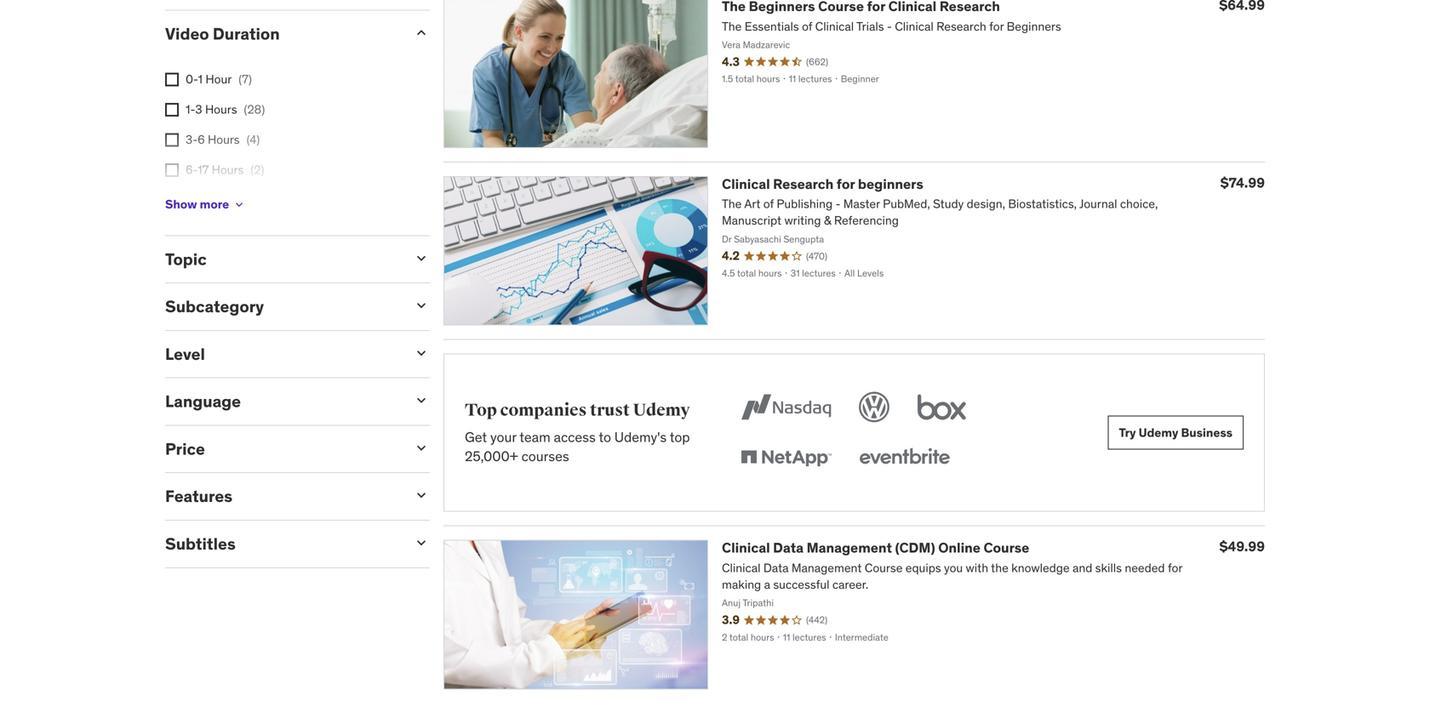 Task type: describe. For each thing, give the bounding box(es) containing it.
nasdaq image
[[737, 389, 835, 426]]

beginners
[[858, 175, 924, 193]]

courses
[[522, 448, 569, 465]]

video
[[165, 23, 209, 44]]

25,000+
[[465, 448, 518, 465]]

price button
[[165, 439, 399, 459]]

17+
[[186, 193, 204, 208]]

udemy inside top companies trust udemy get your team access to udemy's top 25,000+ courses
[[633, 400, 690, 421]]

hours for 3-6 hours
[[208, 132, 240, 147]]

try
[[1119, 425, 1137, 441]]

topic
[[165, 249, 207, 269]]

clinical data management (cdm) online course link
[[722, 540, 1030, 557]]

for
[[837, 175, 855, 193]]

6
[[198, 132, 205, 147]]

access
[[554, 429, 596, 446]]

1
[[198, 71, 203, 87]]

0-1 hour (7)
[[186, 71, 252, 87]]

try udemy business
[[1119, 425, 1233, 441]]

small image for price
[[413, 440, 430, 457]]

0-
[[186, 71, 198, 87]]

more
[[200, 197, 229, 212]]

(4)
[[247, 132, 260, 147]]

1 horizontal spatial udemy
[[1139, 425, 1179, 441]]

duration
[[213, 23, 280, 44]]

xsmall image for 0-
[[165, 73, 179, 86]]

subcategory
[[165, 296, 264, 317]]

your
[[491, 429, 517, 446]]

1-3 hours (28)
[[186, 102, 265, 117]]

6-
[[186, 162, 198, 178]]

price
[[165, 439, 205, 459]]

(cdm)
[[895, 540, 936, 557]]

hours for 6-17 hours
[[212, 162, 244, 178]]

(2)
[[251, 162, 264, 178]]

trust
[[590, 400, 630, 421]]

data
[[773, 540, 804, 557]]

xsmall image for 6-
[[165, 164, 179, 177]]

small image for language
[[413, 392, 430, 409]]

box image
[[914, 389, 971, 426]]

companies
[[500, 400, 587, 421]]

research
[[773, 175, 834, 193]]

clinical for clinical data management (cdm) online course
[[722, 540, 770, 557]]

clinical for clinical research for beginners
[[722, 175, 770, 193]]

show
[[165, 197, 197, 212]]

3-6 hours (4)
[[186, 132, 260, 147]]

top
[[670, 429, 690, 446]]

small image for video duration
[[413, 24, 430, 41]]

volkswagen image
[[856, 389, 893, 426]]



Task type: locate. For each thing, give the bounding box(es) containing it.
1 vertical spatial xsmall image
[[165, 164, 179, 177]]

xsmall image
[[165, 73, 179, 86], [165, 103, 179, 117], [233, 198, 246, 211]]

hours for 1-3 hours
[[205, 102, 237, 117]]

clinical data management (cdm) online course
[[722, 540, 1030, 557]]

udemy's
[[615, 429, 667, 446]]

6-17 hours (2)
[[186, 162, 264, 178]]

clinical
[[722, 175, 770, 193], [722, 540, 770, 557]]

small image for subtitles
[[413, 535, 430, 552]]

small image
[[413, 345, 430, 362], [413, 440, 430, 457], [413, 487, 430, 504], [413, 535, 430, 552]]

0 vertical spatial udemy
[[633, 400, 690, 421]]

show more button
[[165, 188, 246, 222]]

small image for features
[[413, 487, 430, 504]]

to
[[599, 429, 611, 446]]

udemy
[[633, 400, 690, 421], [1139, 425, 1179, 441]]

level button
[[165, 344, 399, 364]]

2 vertical spatial xsmall image
[[233, 198, 246, 211]]

management
[[807, 540, 892, 557]]

1 vertical spatial udemy
[[1139, 425, 1179, 441]]

xsmall image left 3-
[[165, 133, 179, 147]]

try udemy business link
[[1108, 416, 1244, 450]]

1 xsmall image from the top
[[165, 133, 179, 147]]

xsmall image left 0-
[[165, 73, 179, 86]]

xsmall image for 1-
[[165, 103, 179, 117]]

clinical left data
[[722, 540, 770, 557]]

1-
[[186, 102, 195, 117]]

(28)
[[244, 102, 265, 117]]

17
[[198, 162, 209, 178]]

course
[[984, 540, 1030, 557]]

1 vertical spatial clinical
[[722, 540, 770, 557]]

business
[[1182, 425, 1233, 441]]

xsmall image inside show more button
[[233, 198, 246, 211]]

subtitles button
[[165, 534, 399, 554]]

xsmall image left 6-
[[165, 164, 179, 177]]

17+ hours
[[186, 193, 239, 208]]

0 horizontal spatial udemy
[[633, 400, 690, 421]]

hours
[[205, 102, 237, 117], [208, 132, 240, 147], [212, 162, 244, 178], [207, 193, 239, 208]]

subtitles
[[165, 534, 236, 554]]

$74.99
[[1221, 174, 1266, 192]]

small image for level
[[413, 345, 430, 362]]

features
[[165, 486, 233, 507]]

0 vertical spatial xsmall image
[[165, 73, 179, 86]]

team
[[520, 429, 551, 446]]

language button
[[165, 391, 399, 412]]

video duration button
[[165, 23, 399, 44]]

hour
[[206, 71, 232, 87]]

xsmall image for 3-
[[165, 133, 179, 147]]

netapp image
[[737, 440, 835, 478]]

4 small image from the top
[[413, 535, 430, 552]]

small image
[[413, 24, 430, 41], [413, 250, 430, 267], [413, 297, 430, 314], [413, 392, 430, 409]]

small image for topic
[[413, 250, 430, 267]]

video duration
[[165, 23, 280, 44]]

2 clinical from the top
[[722, 540, 770, 557]]

0 vertical spatial clinical
[[722, 175, 770, 193]]

hours right 6
[[208, 132, 240, 147]]

top
[[465, 400, 497, 421]]

4 small image from the top
[[413, 392, 430, 409]]

top companies trust udemy get your team access to udemy's top 25,000+ courses
[[465, 400, 690, 465]]

features button
[[165, 486, 399, 507]]

1 vertical spatial xsmall image
[[165, 103, 179, 117]]

get
[[465, 429, 487, 446]]

3-
[[186, 132, 198, 147]]

level
[[165, 344, 205, 364]]

xsmall image left 1-
[[165, 103, 179, 117]]

language
[[165, 391, 241, 412]]

3 small image from the top
[[413, 297, 430, 314]]

udemy right try
[[1139, 425, 1179, 441]]

clinical research for beginners link
[[722, 175, 924, 193]]

0 vertical spatial xsmall image
[[165, 133, 179, 147]]

clinical left research
[[722, 175, 770, 193]]

1 small image from the top
[[413, 24, 430, 41]]

clinical research for beginners
[[722, 175, 924, 193]]

show more
[[165, 197, 229, 212]]

topic button
[[165, 249, 399, 269]]

hours right the "17"
[[212, 162, 244, 178]]

subcategory button
[[165, 296, 399, 317]]

2 small image from the top
[[413, 250, 430, 267]]

hours right '3'
[[205, 102, 237, 117]]

small image for subcategory
[[413, 297, 430, 314]]

eventbrite image
[[856, 440, 954, 478]]

online
[[939, 540, 981, 557]]

1 clinical from the top
[[722, 175, 770, 193]]

hours right 17+
[[207, 193, 239, 208]]

$49.99
[[1220, 538, 1266, 556]]

1 small image from the top
[[413, 345, 430, 362]]

2 small image from the top
[[413, 440, 430, 457]]

xsmall image
[[165, 133, 179, 147], [165, 164, 179, 177]]

2 xsmall image from the top
[[165, 164, 179, 177]]

3 small image from the top
[[413, 487, 430, 504]]

(7)
[[239, 71, 252, 87]]

xsmall image right more
[[233, 198, 246, 211]]

3
[[195, 102, 202, 117]]

udemy up top
[[633, 400, 690, 421]]



Task type: vqa. For each thing, say whether or not it's contained in the screenshot.
3
yes



